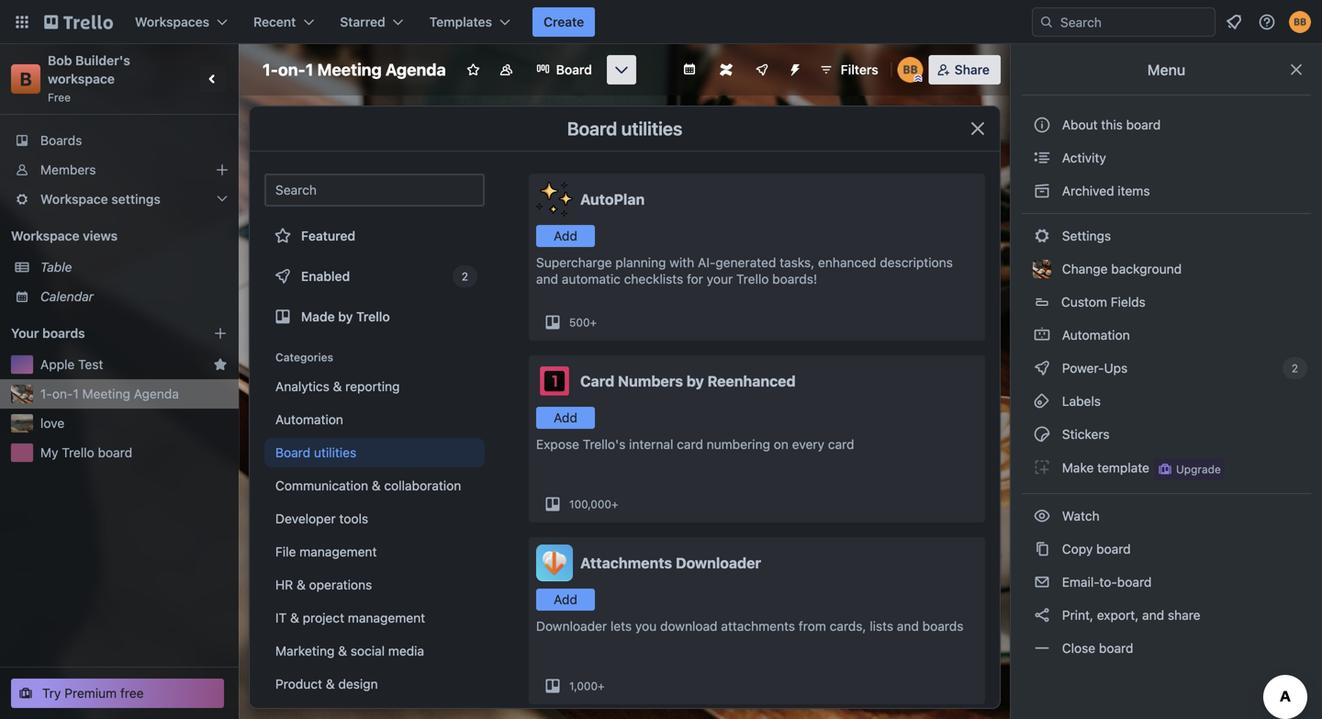 Task type: describe. For each thing, give the bounding box(es) containing it.
close board link
[[1022, 634, 1311, 663]]

0 horizontal spatial 1-on-1 meeting agenda
[[40, 386, 179, 401]]

bob builder (bobbuilder40) image inside primary element
[[1289, 11, 1311, 33]]

custom fields button
[[1022, 287, 1311, 317]]

sm image for automation
[[1033, 326, 1051, 344]]

add for autoplan
[[554, 228, 578, 243]]

stickers
[[1059, 427, 1110, 442]]

tasks,
[[780, 255, 815, 270]]

agenda inside text field
[[386, 60, 446, 79]]

templates
[[429, 14, 492, 29]]

menu
[[1148, 61, 1186, 79]]

add board image
[[213, 326, 228, 341]]

sm image for email-to-board
[[1033, 573, 1051, 591]]

automatic
[[562, 271, 621, 287]]

file management link
[[264, 537, 485, 567]]

& for project
[[290, 610, 299, 625]]

ups
[[1104, 360, 1128, 376]]

power-
[[1062, 360, 1104, 376]]

sm image for close board
[[1033, 639, 1051, 658]]

1 vertical spatial automation
[[275, 412, 343, 427]]

activity link
[[1022, 143, 1311, 173]]

starred
[[340, 14, 385, 29]]

1 vertical spatial boards
[[923, 618, 964, 634]]

1-on-1 meeting agenda inside text field
[[263, 60, 446, 79]]

board for trello
[[98, 445, 132, 460]]

descriptions
[[880, 255, 953, 270]]

by inside made by trello link
[[338, 309, 353, 324]]

and for attachments downloader
[[897, 618, 919, 634]]

0 notifications image
[[1223, 11, 1245, 33]]

made
[[301, 309, 335, 324]]

1,000
[[569, 680, 598, 692]]

analytics & reporting
[[275, 379, 400, 394]]

upgrade button
[[1154, 458, 1225, 480]]

fields
[[1111, 294, 1146, 309]]

workspace
[[48, 71, 115, 86]]

my
[[40, 445, 58, 460]]

sm image for stickers
[[1033, 425, 1051, 444]]

marketing & social media
[[275, 643, 424, 658]]

hr
[[275, 577, 293, 592]]

workspaces button
[[124, 7, 239, 37]]

customize views image
[[612, 61, 631, 79]]

star or unstar board image
[[466, 62, 481, 77]]

this member is an admin of this board. image
[[914, 74, 923, 83]]

500 +
[[569, 316, 597, 329]]

your boards with 4 items element
[[11, 322, 186, 344]]

love
[[40, 416, 65, 431]]

0 horizontal spatial trello
[[62, 445, 94, 460]]

members link
[[0, 155, 239, 185]]

& for operations
[[297, 577, 306, 592]]

100,000 +
[[569, 498, 619, 511]]

email-to-board link
[[1022, 568, 1311, 597]]

& for collaboration
[[372, 478, 381, 493]]

analytics
[[275, 379, 330, 394]]

project
[[303, 610, 344, 625]]

boards!
[[773, 271, 817, 287]]

analytics & reporting link
[[264, 372, 485, 401]]

you
[[635, 618, 657, 634]]

automation image
[[780, 55, 806, 81]]

attachments
[[721, 618, 795, 634]]

expose
[[536, 437, 579, 452]]

about this board button
[[1022, 110, 1311, 140]]

1-on-1 meeting agenda link
[[40, 385, 228, 403]]

recent button
[[242, 7, 325, 37]]

activity
[[1059, 150, 1106, 165]]

calendar power-up image
[[682, 62, 697, 76]]

add for attachments downloader
[[554, 592, 578, 607]]

0 horizontal spatial downloader
[[536, 618, 607, 634]]

media
[[388, 643, 424, 658]]

design
[[338, 676, 378, 691]]

copy
[[1062, 541, 1093, 557]]

ai-
[[698, 255, 716, 270]]

print, export, and share link
[[1022, 601, 1311, 630]]

back to home image
[[44, 7, 113, 37]]

made by trello link
[[264, 298, 485, 335]]

sm image for settings
[[1033, 227, 1051, 245]]

free
[[120, 686, 144, 701]]

1 inside 1-on-1 meeting agenda link
[[73, 386, 79, 401]]

my trello board
[[40, 445, 132, 460]]

autoplan
[[580, 191, 645, 208]]

items
[[1118, 183, 1150, 198]]

workspace views
[[11, 228, 118, 243]]

1 horizontal spatial downloader
[[676, 554, 761, 572]]

calendar link
[[40, 287, 228, 306]]

tools
[[339, 511, 368, 526]]

Search text field
[[264, 174, 485, 207]]

watch
[[1059, 508, 1103, 523]]

trello's
[[583, 437, 626, 452]]

trello inside supercharge planning with ai-generated tasks, enhanced descriptions and automatic checklists for your trello boards!
[[736, 271, 769, 287]]

for
[[687, 271, 703, 287]]

starred button
[[329, 7, 415, 37]]

workspace for workspace views
[[11, 228, 79, 243]]

watch link
[[1022, 501, 1311, 531]]

to-
[[1100, 574, 1117, 590]]

print, export, and share
[[1059, 607, 1201, 623]]

every
[[792, 437, 825, 452]]

1 vertical spatial management
[[348, 610, 425, 625]]

confluence icon image
[[720, 63, 733, 76]]

board for this
[[1126, 117, 1161, 132]]

primary element
[[0, 0, 1322, 44]]

workspace settings
[[40, 191, 161, 207]]

1 card from the left
[[677, 437, 703, 452]]

template
[[1098, 460, 1150, 475]]

change background link
[[1022, 254, 1311, 284]]

try premium free button
[[11, 679, 224, 708]]

internal
[[629, 437, 674, 452]]

boards link
[[0, 126, 239, 155]]

1 horizontal spatial board utilities
[[567, 118, 683, 139]]

+ for card
[[612, 498, 619, 511]]

product & design link
[[264, 669, 485, 699]]

sm image for archived items
[[1033, 182, 1051, 200]]

my trello board link
[[40, 444, 228, 462]]

apple test
[[40, 357, 103, 372]]

1 horizontal spatial trello
[[356, 309, 390, 324]]

supercharge
[[536, 255, 612, 270]]

print,
[[1062, 607, 1094, 623]]

board for to-
[[1117, 574, 1152, 590]]

add for card numbers by reenhanced
[[554, 410, 578, 425]]

0 horizontal spatial automation link
[[264, 405, 485, 434]]

hr & operations link
[[264, 570, 485, 600]]

1 horizontal spatial automation link
[[1022, 320, 1311, 350]]

2 vertical spatial board
[[275, 445, 311, 460]]

enhanced
[[818, 255, 877, 270]]

custom
[[1062, 294, 1107, 309]]

1 inside 1-on-1 meeting agenda text field
[[306, 60, 314, 79]]

0 vertical spatial automation
[[1059, 327, 1130, 343]]

sm image for power-ups
[[1033, 359, 1051, 377]]

0 horizontal spatial utilities
[[314, 445, 356, 460]]

made by trello
[[301, 309, 390, 324]]

bob builder's workspace free
[[48, 53, 134, 104]]

sm image for make template
[[1033, 458, 1051, 477]]

1,000 +
[[569, 680, 605, 692]]



Task type: locate. For each thing, give the bounding box(es) containing it.
0 horizontal spatial boards
[[42, 326, 85, 341]]

bob
[[48, 53, 72, 68]]

sm image
[[1033, 326, 1051, 344], [1033, 359, 1051, 377], [1033, 392, 1051, 410], [1033, 425, 1051, 444], [1033, 540, 1051, 558], [1033, 573, 1051, 591]]

file
[[275, 544, 296, 559]]

sm image left print,
[[1033, 606, 1051, 624]]

1 vertical spatial utilities
[[314, 445, 356, 460]]

card
[[677, 437, 703, 452], [828, 437, 855, 452]]

0 horizontal spatial board utilities
[[275, 445, 356, 460]]

add up 1,000
[[554, 592, 578, 607]]

share
[[955, 62, 990, 77]]

utilities up the communication
[[314, 445, 356, 460]]

board utilities link
[[264, 438, 485, 467]]

3 add from the top
[[554, 592, 578, 607]]

close
[[1062, 641, 1096, 656]]

& left social
[[338, 643, 347, 658]]

1 vertical spatial +
[[612, 498, 619, 511]]

& for social
[[338, 643, 347, 658]]

2 card from the left
[[828, 437, 855, 452]]

automation link
[[1022, 320, 1311, 350], [264, 405, 485, 434]]

on
[[774, 437, 789, 452]]

& right hr
[[297, 577, 306, 592]]

sm image inside automation link
[[1033, 326, 1051, 344]]

sm image left close
[[1033, 639, 1051, 658]]

2 vertical spatial add
[[554, 592, 578, 607]]

workspace down members
[[40, 191, 108, 207]]

and for autoplan
[[536, 271, 558, 287]]

boards right the lists at the bottom right of page
[[923, 618, 964, 634]]

add button down attachments
[[536, 589, 595, 611]]

0 vertical spatial downloader
[[676, 554, 761, 572]]

sm image left watch
[[1033, 507, 1051, 525]]

board down board link in the left top of the page
[[567, 118, 617, 139]]

sm image inside print, export, and share link
[[1033, 606, 1051, 624]]

board left customize views icon
[[556, 62, 592, 77]]

workspace inside dropdown button
[[40, 191, 108, 207]]

attachments downloader
[[580, 554, 761, 572]]

bob builder (bobbuilder40) image right open information menu icon
[[1289, 11, 1311, 33]]

1 vertical spatial agenda
[[134, 386, 179, 401]]

+ for attachments
[[598, 680, 605, 692]]

1 horizontal spatial by
[[687, 372, 704, 390]]

0 vertical spatial add
[[554, 228, 578, 243]]

numbers
[[618, 372, 683, 390]]

1 vertical spatial 1
[[73, 386, 79, 401]]

cards,
[[830, 618, 866, 634]]

7 sm image from the top
[[1033, 639, 1051, 658]]

2 vertical spatial add button
[[536, 589, 595, 611]]

board link
[[525, 55, 603, 84]]

settings
[[1059, 228, 1111, 243]]

create button
[[533, 7, 595, 37]]

0 horizontal spatial card
[[677, 437, 703, 452]]

trello right the made
[[356, 309, 390, 324]]

about this board
[[1062, 117, 1161, 132]]

archived
[[1062, 183, 1114, 198]]

1 horizontal spatial 1-on-1 meeting agenda
[[263, 60, 446, 79]]

& right analytics
[[333, 379, 342, 394]]

3 sm image from the top
[[1033, 227, 1051, 245]]

0 vertical spatial meeting
[[317, 60, 382, 79]]

sm image for labels
[[1033, 392, 1051, 410]]

board up to-
[[1097, 541, 1131, 557]]

try premium free
[[42, 686, 144, 701]]

2 vertical spatial +
[[598, 680, 605, 692]]

bob builder's workspace link
[[48, 53, 134, 86]]

0 vertical spatial board utilities
[[567, 118, 683, 139]]

1 vertical spatial by
[[687, 372, 704, 390]]

sm image inside stickers 'link'
[[1033, 425, 1051, 444]]

add button for autoplan
[[536, 225, 595, 247]]

& left "design"
[[326, 676, 335, 691]]

by
[[338, 309, 353, 324], [687, 372, 704, 390]]

1-on-1 meeting agenda down 'apple test' link
[[40, 386, 179, 401]]

add up expose
[[554, 410, 578, 425]]

1 vertical spatial board
[[567, 118, 617, 139]]

2 for power-ups
[[1292, 362, 1299, 375]]

power ups image
[[755, 62, 769, 77]]

sm image for copy board
[[1033, 540, 1051, 558]]

export,
[[1097, 607, 1139, 623]]

Board name text field
[[253, 55, 455, 84]]

1 vertical spatial add button
[[536, 407, 595, 429]]

agenda up love link
[[134, 386, 179, 401]]

starred icon image
[[213, 357, 228, 372]]

automation up 'power-ups'
[[1059, 327, 1130, 343]]

developer
[[275, 511, 336, 526]]

and inside print, export, and share link
[[1142, 607, 1165, 623]]

2 sm image from the top
[[1033, 182, 1051, 200]]

templates button
[[418, 7, 522, 37]]

0 vertical spatial workspace
[[40, 191, 108, 207]]

sm image inside watch link
[[1033, 507, 1051, 525]]

create
[[544, 14, 584, 29]]

social
[[351, 643, 385, 658]]

meeting
[[317, 60, 382, 79], [82, 386, 130, 401]]

6 sm image from the top
[[1033, 573, 1051, 591]]

make template
[[1059, 460, 1150, 475]]

automation down analytics
[[275, 412, 343, 427]]

100,000
[[569, 498, 612, 511]]

4 sm image from the top
[[1033, 425, 1051, 444]]

1
[[306, 60, 314, 79], [73, 386, 79, 401]]

sm image for watch
[[1033, 507, 1051, 525]]

1 horizontal spatial meeting
[[317, 60, 382, 79]]

0 horizontal spatial agenda
[[134, 386, 179, 401]]

management up "operations"
[[300, 544, 377, 559]]

communication & collaboration link
[[264, 471, 485, 500]]

1 vertical spatial board utilities
[[275, 445, 356, 460]]

from
[[799, 618, 826, 634]]

2 vertical spatial trello
[[62, 445, 94, 460]]

marketing & social media link
[[264, 636, 485, 666]]

collaboration
[[384, 478, 461, 493]]

meeting inside 1-on-1 meeting agenda link
[[82, 386, 130, 401]]

1 horizontal spatial agenda
[[386, 60, 446, 79]]

1 vertical spatial bob builder (bobbuilder40) image
[[898, 57, 924, 83]]

recent
[[254, 14, 296, 29]]

1 horizontal spatial boards
[[923, 618, 964, 634]]

product & design
[[275, 676, 378, 691]]

sm image inside copy board link
[[1033, 540, 1051, 558]]

board up the communication
[[275, 445, 311, 460]]

0 horizontal spatial bob builder (bobbuilder40) image
[[898, 57, 924, 83]]

board up 'print, export, and share'
[[1117, 574, 1152, 590]]

2 add button from the top
[[536, 407, 595, 429]]

1 vertical spatial add
[[554, 410, 578, 425]]

and right the lists at the bottom right of page
[[897, 618, 919, 634]]

1 vertical spatial on-
[[52, 386, 73, 401]]

free
[[48, 91, 71, 104]]

board down love link
[[98, 445, 132, 460]]

meeting inside 1-on-1 meeting agenda text field
[[317, 60, 382, 79]]

0 horizontal spatial 1-
[[40, 386, 52, 401]]

downloader left lets at bottom
[[536, 618, 607, 634]]

settings link
[[1022, 221, 1311, 251]]

trello right my
[[62, 445, 94, 460]]

on- inside text field
[[278, 60, 306, 79]]

add button up supercharge
[[536, 225, 595, 247]]

2 horizontal spatial and
[[1142, 607, 1165, 623]]

0 vertical spatial board
[[556, 62, 592, 77]]

1 sm image from the top
[[1033, 326, 1051, 344]]

board inside button
[[1126, 117, 1161, 132]]

trello down generated
[[736, 271, 769, 287]]

add
[[554, 228, 578, 243], [554, 410, 578, 425], [554, 592, 578, 607]]

upgrade
[[1176, 463, 1221, 476]]

0 horizontal spatial automation
[[275, 412, 343, 427]]

sm image inside archived items link
[[1033, 182, 1051, 200]]

0 vertical spatial bob builder (bobbuilder40) image
[[1289, 11, 1311, 33]]

power-ups
[[1059, 360, 1131, 376]]

workspace up table
[[11, 228, 79, 243]]

0 vertical spatial 1
[[306, 60, 314, 79]]

stickers link
[[1022, 420, 1311, 449]]

1 add from the top
[[554, 228, 578, 243]]

board utilities up the communication
[[275, 445, 356, 460]]

1 vertical spatial 2
[[1292, 362, 1299, 375]]

generated
[[716, 255, 776, 270]]

sm image left make at the right of the page
[[1033, 458, 1051, 477]]

search image
[[1040, 15, 1054, 29]]

it & project management
[[275, 610, 425, 625]]

0 vertical spatial +
[[590, 316, 597, 329]]

1 horizontal spatial utilities
[[621, 118, 683, 139]]

1- down the recent
[[263, 60, 278, 79]]

1 vertical spatial 1-
[[40, 386, 52, 401]]

sm image left activity
[[1033, 149, 1051, 167]]

automation link down the custom fields button
[[1022, 320, 1311, 350]]

1 vertical spatial downloader
[[536, 618, 607, 634]]

1 vertical spatial 1-on-1 meeting agenda
[[40, 386, 179, 401]]

5 sm image from the top
[[1033, 507, 1051, 525]]

sm image inside labels link
[[1033, 392, 1051, 410]]

1 add button from the top
[[536, 225, 595, 247]]

1 vertical spatial automation link
[[264, 405, 485, 434]]

2
[[462, 270, 468, 283], [1292, 362, 1299, 375]]

members
[[40, 162, 96, 177]]

share button
[[929, 55, 1001, 84]]

on-
[[278, 60, 306, 79], [52, 386, 73, 401]]

500
[[569, 316, 590, 329]]

developer tools
[[275, 511, 368, 526]]

filters button
[[813, 55, 884, 84]]

sm image
[[1033, 149, 1051, 167], [1033, 182, 1051, 200], [1033, 227, 1051, 245], [1033, 458, 1051, 477], [1033, 507, 1051, 525], [1033, 606, 1051, 624], [1033, 639, 1051, 658]]

automation link up board utilities link
[[264, 405, 485, 434]]

lets
[[611, 618, 632, 634]]

& for reporting
[[333, 379, 342, 394]]

0 vertical spatial add button
[[536, 225, 595, 247]]

+
[[590, 316, 597, 329], [612, 498, 619, 511], [598, 680, 605, 692]]

board right this
[[1126, 117, 1161, 132]]

1 down recent popup button
[[306, 60, 314, 79]]

by right the numbers
[[687, 372, 704, 390]]

1 horizontal spatial card
[[828, 437, 855, 452]]

sm image for print, export, and share
[[1033, 606, 1051, 624]]

2 for enabled
[[462, 270, 468, 283]]

0 horizontal spatial on-
[[52, 386, 73, 401]]

archived items link
[[1022, 176, 1311, 206]]

sm image inside email-to-board link
[[1033, 573, 1051, 591]]

agenda left the star or unstar board 'icon'
[[386, 60, 446, 79]]

0 vertical spatial 2
[[462, 270, 468, 283]]

4 sm image from the top
[[1033, 458, 1051, 477]]

1 horizontal spatial 2
[[1292, 362, 1299, 375]]

meeting down starred
[[317, 60, 382, 79]]

open information menu image
[[1258, 13, 1276, 31]]

6 sm image from the top
[[1033, 606, 1051, 624]]

0 vertical spatial trello
[[736, 271, 769, 287]]

2 add from the top
[[554, 410, 578, 425]]

0 vertical spatial on-
[[278, 60, 306, 79]]

on- down the apple
[[52, 386, 73, 401]]

add up supercharge
[[554, 228, 578, 243]]

board
[[556, 62, 592, 77], [567, 118, 617, 139], [275, 445, 311, 460]]

card right internal
[[677, 437, 703, 452]]

0 vertical spatial utilities
[[621, 118, 683, 139]]

filters
[[841, 62, 879, 77]]

card right every
[[828, 437, 855, 452]]

utilities
[[621, 118, 683, 139], [314, 445, 356, 460]]

0 horizontal spatial meeting
[[82, 386, 130, 401]]

settings
[[111, 191, 161, 207]]

add button for attachments downloader
[[536, 589, 595, 611]]

Search field
[[1054, 8, 1215, 36]]

sm image inside close board link
[[1033, 639, 1051, 658]]

1 horizontal spatial on-
[[278, 60, 306, 79]]

2 horizontal spatial +
[[612, 498, 619, 511]]

& right it
[[290, 610, 299, 625]]

1 vertical spatial trello
[[356, 309, 390, 324]]

your boards
[[11, 326, 85, 341]]

0 vertical spatial boards
[[42, 326, 85, 341]]

0 vertical spatial 1-
[[263, 60, 278, 79]]

5 sm image from the top
[[1033, 540, 1051, 558]]

and inside supercharge planning with ai-generated tasks, enhanced descriptions and automatic checklists for your trello boards!
[[536, 271, 558, 287]]

downloader up the download
[[676, 554, 761, 572]]

0 horizontal spatial 1
[[73, 386, 79, 401]]

and left the share
[[1142, 607, 1165, 623]]

3 add button from the top
[[536, 589, 595, 611]]

board down export,
[[1099, 641, 1134, 656]]

0 horizontal spatial and
[[536, 271, 558, 287]]

workspace for workspace settings
[[40, 191, 108, 207]]

sm image left settings
[[1033, 227, 1051, 245]]

hr & operations
[[275, 577, 372, 592]]

add button up expose
[[536, 407, 595, 429]]

1 down apple test
[[73, 386, 79, 401]]

0 vertical spatial by
[[338, 309, 353, 324]]

1 horizontal spatial +
[[598, 680, 605, 692]]

1 sm image from the top
[[1033, 149, 1051, 167]]

2 sm image from the top
[[1033, 359, 1051, 377]]

calendar
[[40, 289, 94, 304]]

utilities down customize views icon
[[621, 118, 683, 139]]

0 vertical spatial agenda
[[386, 60, 446, 79]]

download
[[660, 618, 718, 634]]

management down hr & operations link
[[348, 610, 425, 625]]

1 horizontal spatial bob builder (bobbuilder40) image
[[1289, 11, 1311, 33]]

1- inside text field
[[263, 60, 278, 79]]

workspace navigation collapse icon image
[[200, 66, 226, 92]]

0 vertical spatial management
[[300, 544, 377, 559]]

1 horizontal spatial 1-
[[263, 60, 278, 79]]

reporting
[[345, 379, 400, 394]]

& for design
[[326, 676, 335, 691]]

0 vertical spatial 1-on-1 meeting agenda
[[263, 60, 446, 79]]

sm image inside settings link
[[1033, 227, 1051, 245]]

change
[[1062, 261, 1108, 276]]

& down board utilities link
[[372, 478, 381, 493]]

1 vertical spatial workspace
[[11, 228, 79, 243]]

about
[[1062, 117, 1098, 132]]

1 horizontal spatial and
[[897, 618, 919, 634]]

table link
[[40, 258, 228, 276]]

1-on-1 meeting agenda down starred
[[263, 60, 446, 79]]

2 horizontal spatial trello
[[736, 271, 769, 287]]

card numbers by reenhanced
[[580, 372, 796, 390]]

love link
[[40, 414, 228, 433]]

checklists
[[624, 271, 683, 287]]

1 horizontal spatial 1
[[306, 60, 314, 79]]

sm image for activity
[[1033, 149, 1051, 167]]

0 horizontal spatial 2
[[462, 270, 468, 283]]

bob builder (bobbuilder40) image right filters
[[898, 57, 924, 83]]

trello
[[736, 271, 769, 287], [356, 309, 390, 324], [62, 445, 94, 460]]

meeting down test
[[82, 386, 130, 401]]

0 horizontal spatial +
[[590, 316, 597, 329]]

0 vertical spatial automation link
[[1022, 320, 1311, 350]]

boards up the apple
[[42, 326, 85, 341]]

and down supercharge
[[536, 271, 558, 287]]

1- up the love
[[40, 386, 52, 401]]

by right the made
[[338, 309, 353, 324]]

1 vertical spatial meeting
[[82, 386, 130, 401]]

on- down recent popup button
[[278, 60, 306, 79]]

featured
[[301, 228, 355, 243]]

sm image left the archived
[[1033, 182, 1051, 200]]

share
[[1168, 607, 1201, 623]]

enabled
[[301, 269, 350, 284]]

0 horizontal spatial by
[[338, 309, 353, 324]]

workspace visible image
[[499, 62, 514, 77]]

reenhanced
[[708, 372, 796, 390]]

bob builder (bobbuilder40) image
[[1289, 11, 1311, 33], [898, 57, 924, 83]]

3 sm image from the top
[[1033, 392, 1051, 410]]

board utilities down customize views icon
[[567, 118, 683, 139]]

sm image inside activity link
[[1033, 149, 1051, 167]]

operations
[[309, 577, 372, 592]]

add button for card numbers by reenhanced
[[536, 407, 595, 429]]

supercharge planning with ai-generated tasks, enhanced descriptions and automatic checklists for your trello boards!
[[536, 255, 953, 287]]

1 horizontal spatial automation
[[1059, 327, 1130, 343]]



Task type: vqa. For each thing, say whether or not it's contained in the screenshot.
THE CUSTOMIZE VIEWS icon
yes



